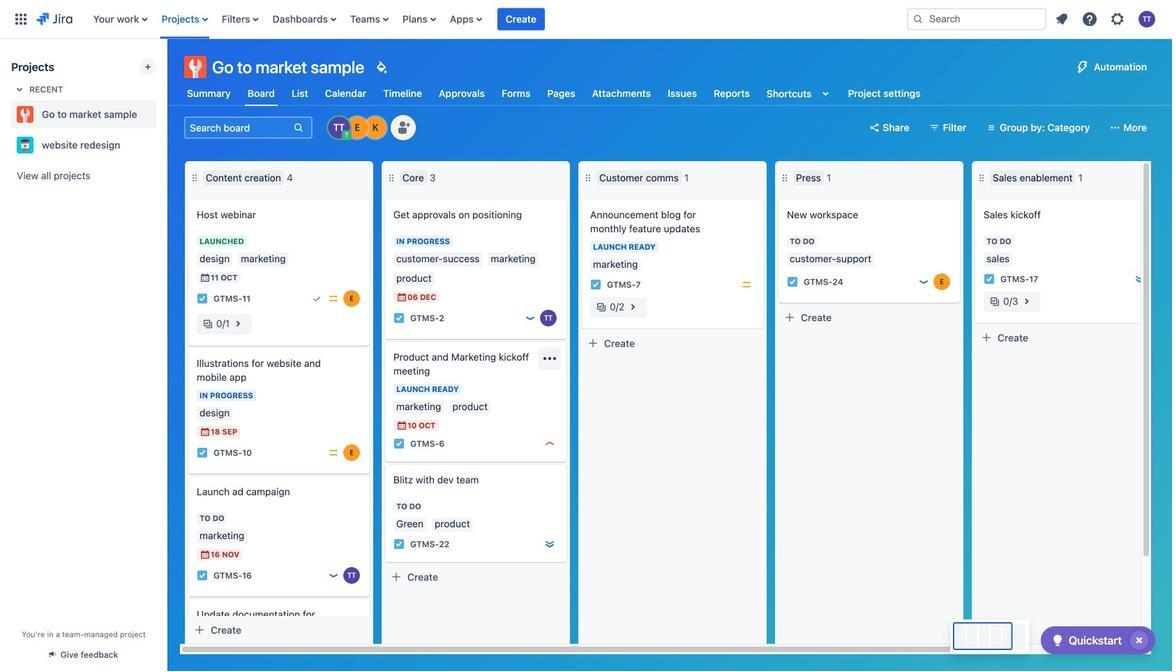 Task type: describe. For each thing, give the bounding box(es) containing it.
due date: 10 october 2023 image
[[396, 420, 407, 431]]

medium image
[[328, 447, 339, 458]]

lowest image
[[1134, 273, 1146, 285]]

primary element
[[8, 0, 896, 39]]

set project background image
[[373, 59, 390, 75]]

0 horizontal spatial low image
[[525, 313, 536, 324]]

card actions menu image
[[541, 350, 558, 367]]

notifications image
[[1053, 11, 1070, 28]]

your profile and settings image
[[1139, 11, 1155, 28]]

core element
[[400, 170, 427, 186]]

1 create image from the left
[[377, 190, 393, 207]]

high image
[[544, 438, 555, 449]]

help image
[[1081, 11, 1098, 28]]

terry turtle image
[[540, 310, 557, 327]]

Search field
[[907, 8, 1047, 30]]

due date: 06 december 2023 image
[[396, 292, 407, 303]]

sidebar navigation image
[[152, 56, 183, 84]]

collapse image
[[1135, 170, 1152, 186]]

Search board text field
[[186, 118, 292, 137]]

due date: 10 october 2023 image
[[396, 420, 407, 431]]

add to starred image
[[152, 137, 169, 153]]

1 horizontal spatial eloisefrancis23 image
[[933, 273, 950, 290]]

check image
[[1049, 632, 1066, 649]]

1 horizontal spatial list
[[1049, 7, 1164, 32]]

sales enablement element
[[990, 170, 1075, 186]]

task image for terry turtle icon
[[197, 570, 208, 581]]

customer comms element
[[597, 170, 682, 186]]

show subtasks image for the top medium image
[[624, 299, 641, 315]]



Task type: vqa. For each thing, say whether or not it's contained in the screenshot.
right LIST
yes



Task type: locate. For each thing, give the bounding box(es) containing it.
eloisefrancis23 image
[[343, 444, 360, 461]]

2 create image from the left
[[770, 190, 787, 207]]

1 vertical spatial low image
[[525, 313, 536, 324]]

create image
[[377, 190, 393, 207], [770, 190, 787, 207], [967, 190, 984, 207]]

create project image
[[142, 61, 153, 73]]

press element
[[793, 170, 824, 186]]

search image
[[913, 14, 924, 25]]

appswitcher icon image
[[13, 11, 29, 28]]

create image for the sales enablement element
[[967, 190, 984, 207]]

1 horizontal spatial medium image
[[741, 279, 752, 290]]

done image
[[311, 293, 322, 304], [311, 293, 322, 304]]

due date: 16 november 2023 image
[[200, 549, 211, 560]]

banner
[[0, 0, 1172, 39]]

1 vertical spatial task image
[[197, 293, 208, 304]]

3 create image from the left
[[967, 190, 984, 207]]

tab list
[[176, 81, 932, 106]]

settings image
[[1109, 11, 1126, 28]]

due date: 18 september 2023 image
[[200, 426, 211, 437], [200, 426, 211, 437]]

0 horizontal spatial eloisefrancis23 image
[[343, 290, 360, 307]]

0 vertical spatial low image
[[918, 276, 929, 287]]

create image
[[180, 190, 197, 207], [573, 190, 590, 207], [377, 332, 393, 349], [377, 455, 393, 472]]

None search field
[[907, 8, 1047, 30]]

content creation element
[[203, 170, 284, 186]]

eloisefrancis23 image
[[933, 273, 950, 290], [343, 290, 360, 307]]

dismiss quickstart image
[[1128, 629, 1150, 652]]

1 horizontal spatial low image
[[918, 276, 929, 287]]

show subtasks image
[[1018, 293, 1035, 310], [624, 299, 641, 315], [230, 315, 246, 332]]

low image
[[918, 276, 929, 287], [525, 313, 536, 324]]

collapse recent projects image
[[11, 81, 28, 98]]

add to starred image
[[152, 106, 169, 123]]

task image for bottom medium image
[[197, 293, 208, 304]]

create image for press element
[[770, 190, 787, 207]]

jira image
[[36, 11, 72, 28], [36, 11, 72, 28]]

0 vertical spatial task image
[[590, 279, 601, 290]]

list
[[86, 0, 896, 39], [1049, 7, 1164, 32]]

add people image
[[395, 119, 412, 136]]

0 horizontal spatial create image
[[377, 190, 393, 207]]

0 horizontal spatial medium image
[[328, 293, 339, 304]]

2 horizontal spatial create image
[[967, 190, 984, 207]]

terry turtle image
[[343, 567, 360, 584]]

show subtasks image for lowest icon
[[1018, 293, 1035, 310]]

task image
[[590, 279, 601, 290], [197, 293, 208, 304], [197, 570, 208, 581]]

due date: 11 october 2023 image
[[200, 272, 211, 283], [200, 272, 211, 283]]

0 horizontal spatial list
[[86, 0, 896, 39]]

2 horizontal spatial show subtasks image
[[1018, 293, 1035, 310]]

2 vertical spatial task image
[[197, 570, 208, 581]]

1 horizontal spatial show subtasks image
[[624, 299, 641, 315]]

0 horizontal spatial show subtasks image
[[230, 315, 246, 332]]

due date: 16 november 2023 image
[[200, 549, 211, 560]]

list item
[[497, 0, 545, 39]]

medium image
[[741, 279, 752, 290], [328, 293, 339, 304]]

1 vertical spatial medium image
[[328, 293, 339, 304]]

task image
[[984, 273, 995, 285], [787, 276, 798, 287], [393, 313, 405, 324], [393, 438, 405, 449], [197, 447, 208, 458], [393, 539, 405, 550]]

1 horizontal spatial create image
[[770, 190, 787, 207]]

lowest image
[[544, 539, 555, 550]]

automation image
[[1074, 59, 1091, 75]]

due date: 06 december 2023 image
[[396, 292, 407, 303]]

low image
[[328, 570, 339, 581]]

0 vertical spatial medium image
[[741, 279, 752, 290]]



